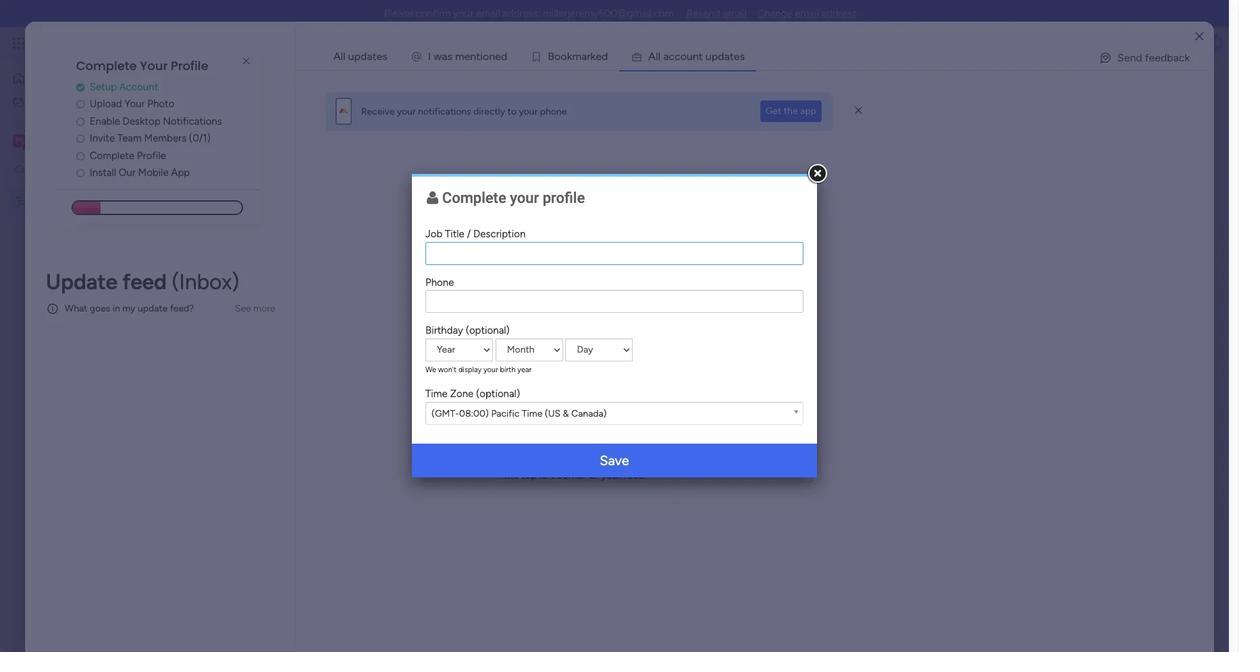 Task type: vqa. For each thing, say whether or not it's contained in the screenshot.
the Invite within Invite / 2 "BUTTON"
no



Task type: locate. For each thing, give the bounding box(es) containing it.
1 vertical spatial project
[[32, 195, 62, 206]]

updates inside to revisit updates you've already read, change the filter at the top left corner of your feed.
[[488, 450, 525, 462]]

column information image
[[615, 235, 626, 245], [761, 235, 772, 245]]

table down any
[[248, 126, 270, 138]]

1 vertical spatial dropdown
[[805, 426, 849, 437]]

oct for done
[[575, 282, 590, 292]]

2 vertical spatial updates
[[488, 450, 525, 462]]

Search in workspace field
[[28, 162, 113, 178]]

2 horizontal spatial d
[[718, 50, 724, 63]]

1 horizontal spatial m
[[572, 50, 581, 63]]

email right the resend
[[723, 7, 747, 20]]

home button
[[8, 68, 145, 89]]

close image
[[1195, 31, 1204, 42]]

u
[[687, 50, 693, 63], [706, 50, 712, 63]]

0 vertical spatial project
[[205, 70, 278, 100]]

1 horizontal spatial email
[[723, 7, 747, 20]]

complete up "install"
[[90, 150, 134, 162]]

circle o image inside invite team members (0/1) link
[[76, 134, 85, 144]]

working on it
[[678, 259, 734, 270]]

time up (gmt-
[[425, 388, 448, 401]]

1 horizontal spatial k
[[591, 50, 596, 63]]

column information image for status
[[761, 235, 772, 245]]

0 vertical spatial management
[[283, 70, 428, 100]]

get
[[766, 105, 782, 117]]

v2 search image
[[292, 161, 302, 176]]

your right confirm
[[453, 7, 474, 20]]

3 n from the left
[[693, 50, 699, 63]]

job title / description
[[425, 228, 526, 241]]

2 k from the left
[[591, 50, 596, 63]]

Due Date field
[[563, 233, 609, 247]]

updates down owner element
[[488, 450, 525, 462]]

2 o from the left
[[554, 50, 561, 63]]

address
[[821, 7, 857, 20]]

updates right all
[[348, 50, 387, 63]]

circle o image inside upload your photo link
[[76, 99, 85, 110]]

0 vertical spatial time
[[425, 388, 448, 401]]

a l l a c c o u n t u p d a t e s
[[648, 50, 745, 63]]

updates up "change"
[[589, 398, 670, 424]]

the left filter
[[655, 450, 670, 462]]

change email address link
[[757, 7, 857, 20]]

Owner field
[[488, 233, 523, 247]]

e right p
[[734, 50, 740, 63]]

s right w
[[447, 50, 452, 63]]

your for photo
[[124, 98, 145, 110]]

1 m from the left
[[455, 50, 464, 63]]

1 vertical spatial dropdown field
[[801, 424, 852, 439]]

your right to
[[519, 106, 538, 117]]

2 email from the left
[[723, 7, 747, 20]]

management up assign
[[283, 70, 428, 100]]

2 a from the left
[[581, 50, 587, 63]]

photo
[[147, 98, 174, 110]]

new right add
[[251, 546, 268, 557]]

1 horizontal spatial project
[[205, 70, 278, 100]]

08:00)
[[459, 408, 489, 420]]

l right a
[[658, 50, 661, 63]]

oct left '31'
[[575, 282, 590, 292]]

table inside table button
[[291, 126, 313, 138]]

main inside main table button
[[226, 126, 246, 138]]

o right w
[[483, 50, 489, 63]]

1 horizontal spatial new
[[275, 450, 293, 462]]

t left p
[[699, 50, 703, 63]]

complete down arrow down image
[[442, 190, 506, 207]]

0 horizontal spatial n
[[470, 50, 476, 63]]

4 o from the left
[[680, 50, 687, 63]]

complete up "setup"
[[76, 57, 137, 74]]

circle o image down workspace
[[76, 151, 85, 161]]

to inside to revisit updates you've already read, change the filter at the top left corner of your feed.
[[445, 450, 456, 462]]

we
[[425, 366, 436, 375]]

of right the type
[[282, 102, 291, 113]]

table inside main table button
[[248, 126, 270, 138]]

3 d from the left
[[718, 50, 724, 63]]

birthday
[[425, 325, 463, 337]]

m for e
[[455, 50, 464, 63]]

keep
[[467, 102, 488, 113]]

1 vertical spatial your
[[124, 98, 145, 110]]

to left do
[[232, 205, 247, 222]]

1 horizontal spatial u
[[706, 50, 712, 63]]

updates for to revisit updates you've already read, change the filter at the top left corner of your feed.
[[488, 450, 525, 462]]

3 circle o image from the top
[[76, 151, 85, 161]]

workspace selection element
[[13, 133, 113, 150]]

main inside the workspace selection 'element'
[[31, 134, 55, 147]]

main down "manage"
[[226, 126, 246, 138]]

(optional) up pacific
[[476, 388, 520, 401]]

2 horizontal spatial email
[[795, 7, 819, 20]]

1 vertical spatial complete
[[90, 150, 134, 162]]

new for add
[[251, 546, 268, 557]]

0 vertical spatial complete
[[76, 57, 137, 74]]

project down search in workspace field
[[32, 195, 62, 206]]

1 vertical spatial circle o image
[[76, 134, 85, 144]]

working
[[678, 259, 713, 270]]

and
[[449, 102, 465, 113]]

s right p
[[740, 50, 745, 63]]

the right get
[[784, 105, 798, 117]]

0 horizontal spatial project
[[32, 195, 62, 206]]

nov left 29
[[574, 450, 590, 460]]

complete for complete your profile
[[76, 57, 137, 74]]

a right the b
[[581, 50, 587, 63]]

o left p
[[680, 50, 687, 63]]

circle o image for complete
[[76, 151, 85, 161]]

time
[[425, 388, 448, 401], [522, 408, 542, 420]]

a right p
[[724, 50, 730, 63]]

0 horizontal spatial table
[[248, 126, 270, 138]]

0 horizontal spatial new
[[251, 546, 268, 557]]

e right r at the left of page
[[596, 50, 602, 63]]

1 horizontal spatial t
[[699, 50, 703, 63]]

d right i
[[501, 50, 507, 63]]

main right workspace image
[[31, 134, 55, 147]]

complete
[[76, 57, 137, 74], [90, 150, 134, 162], [442, 190, 506, 207]]

Phone text field
[[425, 290, 804, 313]]

column information image right status field
[[761, 235, 772, 245]]

main
[[226, 126, 246, 138], [31, 134, 55, 147]]

circle o image
[[76, 99, 85, 110], [76, 134, 85, 144], [76, 151, 85, 161]]

1 vertical spatial updates
[[589, 398, 670, 424]]

2 circle o image from the top
[[76, 134, 85, 144]]

b o o k m a r k e d
[[548, 50, 608, 63]]

stands.
[[608, 102, 638, 113]]

i
[[480, 50, 483, 63]]

project up any
[[205, 70, 278, 100]]

0 vertical spatial profile
[[171, 57, 208, 74]]

m left i
[[455, 50, 464, 63]]

4 a from the left
[[724, 50, 730, 63]]

c
[[669, 50, 675, 63], [675, 50, 680, 63]]

circle o image inside install our mobile app link
[[76, 168, 85, 178]]

a right 'i'
[[442, 50, 447, 63]]

d right r at the left of page
[[602, 50, 608, 63]]

m left r at the left of page
[[572, 50, 581, 63]]

1 table from the left
[[248, 126, 270, 138]]

0 vertical spatial circle o image
[[76, 99, 85, 110]]

time left (us at left bottom
[[522, 408, 542, 420]]

1 vertical spatial (optional)
[[476, 388, 520, 401]]

l left p
[[656, 50, 658, 63]]

n right i
[[489, 50, 495, 63]]

w
[[433, 50, 442, 63]]

left
[[539, 470, 555, 482]]

circle o image left invite
[[76, 134, 85, 144]]

0 vertical spatial nov
[[576, 258, 592, 268]]

email right change
[[795, 7, 819, 20]]

1 horizontal spatial project management
[[205, 70, 428, 100]]

please confirm your email address: millerjeremy500@gmail.com
[[384, 7, 674, 20]]

see
[[235, 303, 251, 315]]

u left p
[[687, 50, 693, 63]]

1 circle o image from the top
[[76, 117, 85, 127]]

o left r at the left of page
[[554, 50, 561, 63]]

0 horizontal spatial s
[[447, 50, 452, 63]]

your down the save
[[601, 470, 621, 482]]

0 horizontal spatial management
[[65, 195, 120, 206]]

n left p
[[693, 50, 699, 63]]

setup account link
[[76, 80, 258, 95]]

change
[[619, 450, 653, 462]]

1 vertical spatial nov
[[574, 450, 590, 460]]

add
[[231, 546, 248, 557]]

2 horizontal spatial the
[[784, 105, 798, 117]]

add view image
[[331, 127, 337, 137]]

0 horizontal spatial column information image
[[615, 235, 626, 245]]

1 horizontal spatial the
[[655, 450, 670, 462]]

circle o image left "install"
[[76, 168, 85, 178]]

to left revisit
[[445, 450, 456, 462]]

collapse board header image
[[1198, 127, 1209, 138]]

e left i
[[464, 50, 470, 63]]

filter
[[673, 450, 694, 462]]

our
[[119, 167, 136, 179]]

description
[[473, 228, 526, 241]]

profile down the invite team members (0/1)
[[137, 150, 166, 162]]

updates
[[348, 50, 387, 63], [589, 398, 670, 424], [488, 450, 525, 462]]

(optional) up we won't display your birth year
[[466, 325, 510, 337]]

0 vertical spatial your
[[140, 57, 168, 74]]

Completed field
[[229, 397, 305, 415]]

project inside list box
[[32, 195, 62, 206]]

1 u from the left
[[687, 50, 693, 63]]

2 vertical spatial circle o image
[[76, 151, 85, 161]]

2 n from the left
[[489, 50, 495, 63]]

1 horizontal spatial to
[[445, 450, 456, 462]]

o right the b
[[561, 50, 567, 63]]

complete your profile
[[438, 190, 585, 207]]

a right a
[[663, 50, 669, 63]]

your
[[453, 7, 474, 20], [554, 102, 572, 113], [397, 106, 416, 117], [519, 106, 538, 117], [510, 190, 539, 207], [483, 366, 498, 375], [601, 470, 621, 482]]

1 horizontal spatial n
[[489, 50, 495, 63]]

do
[[250, 205, 267, 222]]

year
[[517, 366, 532, 375]]

owners,
[[358, 102, 391, 113]]

the left top
[[504, 470, 519, 482]]

2 oct from the top
[[575, 306, 590, 316]]

confirm
[[416, 7, 451, 20]]

oct
[[575, 282, 590, 292], [575, 306, 590, 316]]

0 horizontal spatial d
[[501, 50, 507, 63]]

1 horizontal spatial updates
[[488, 450, 525, 462]]

0 vertical spatial updates
[[348, 50, 387, 63]]

0 horizontal spatial main
[[31, 134, 55, 147]]

updates for no unread updates
[[589, 398, 670, 424]]

1 oct from the top
[[575, 282, 590, 292]]

job
[[425, 228, 442, 241]]

2 e from the left
[[495, 50, 501, 63]]

1 horizontal spatial table
[[291, 126, 313, 138]]

2 c from the left
[[675, 50, 680, 63]]

0 vertical spatial circle o image
[[76, 117, 85, 127]]

hide button
[[532, 157, 582, 179]]

the inside get the app button
[[784, 105, 798, 117]]

circle o image inside enable desktop notifications link
[[76, 117, 85, 127]]

1 vertical spatial the
[[655, 450, 670, 462]]

circle o image
[[76, 117, 85, 127], [76, 168, 85, 178]]

0 horizontal spatial u
[[687, 50, 693, 63]]

u down the resend
[[706, 50, 712, 63]]

email left address:
[[476, 7, 500, 20]]

3 a from the left
[[663, 50, 669, 63]]

circle o image up workspace
[[76, 117, 85, 127]]

2 horizontal spatial updates
[[589, 398, 670, 424]]

circle o image down 'check circle' image on the left of the page
[[76, 99, 85, 110]]

3 t from the left
[[730, 50, 734, 63]]

t
[[476, 50, 480, 63], [699, 50, 703, 63], [730, 50, 734, 63]]

nov left the 4
[[576, 258, 592, 268]]

please
[[384, 7, 413, 20]]

0 horizontal spatial project management
[[32, 195, 120, 206]]

d down resend email
[[718, 50, 724, 63]]

timelines
[[409, 102, 447, 113]]

on
[[716, 259, 726, 270]]

2 vertical spatial complete
[[442, 190, 506, 207]]

nov for nov 4
[[576, 258, 592, 268]]

resend
[[686, 7, 720, 20]]

your down account
[[124, 98, 145, 110]]

dapulse x slim image
[[238, 53, 254, 70]]

n
[[470, 50, 476, 63], [489, 50, 495, 63], [693, 50, 699, 63]]

2 table from the left
[[291, 126, 313, 138]]

0 vertical spatial (optional)
[[466, 325, 510, 337]]

Dropdown field
[[801, 233, 852, 247], [801, 424, 852, 439]]

t right p
[[730, 50, 734, 63]]

enable desktop notifications link
[[76, 114, 258, 129]]

to
[[232, 205, 247, 222], [445, 450, 456, 462]]

1 vertical spatial profile
[[137, 150, 166, 162]]

1 vertical spatial new
[[251, 546, 268, 557]]

no unread updates
[[481, 398, 670, 424]]

1 vertical spatial oct
[[575, 306, 590, 316]]

filter button
[[412, 157, 476, 179]]

main for main workspace
[[31, 134, 55, 147]]

v2 done deadline image
[[544, 282, 554, 295]]

b
[[548, 50, 554, 63]]

goes
[[90, 303, 110, 315]]

1 vertical spatial to
[[445, 450, 456, 462]]

new right hire
[[275, 450, 293, 462]]

of right track
[[514, 102, 523, 113]]

your for profile
[[140, 57, 168, 74]]

project management down search in workspace field
[[32, 195, 120, 206]]

1 horizontal spatial d
[[602, 50, 608, 63]]

dapulse x slim image
[[855, 105, 862, 117]]

your right receive
[[397, 106, 416, 117]]

1 horizontal spatial time
[[522, 408, 542, 420]]

complete your profile
[[76, 57, 208, 74]]

k
[[567, 50, 572, 63], [591, 50, 596, 63]]

1 horizontal spatial column information image
[[761, 235, 772, 245]]

e right i
[[495, 50, 501, 63]]

2 horizontal spatial of
[[589, 470, 599, 482]]

monthly
[[255, 307, 290, 319]]

dropdown
[[805, 234, 849, 245], [805, 426, 849, 437]]

to inside field
[[232, 205, 247, 222]]

profile up setup account link at the top left of page
[[171, 57, 208, 74]]

your right the where
[[554, 102, 572, 113]]

1 horizontal spatial s
[[740, 50, 745, 63]]

0 horizontal spatial time
[[425, 388, 448, 401]]

0 horizontal spatial k
[[567, 50, 572, 63]]

0 horizontal spatial the
[[504, 470, 519, 482]]

update feed (inbox)
[[46, 269, 239, 295]]

complete for complete your profile
[[442, 190, 506, 207]]

of down 29
[[589, 470, 599, 482]]

not started
[[681, 450, 731, 462]]

status
[[693, 234, 720, 245]]

read,
[[595, 450, 617, 462]]

0 vertical spatial oct
[[575, 282, 590, 292]]

top
[[521, 470, 537, 482]]

3 email from the left
[[795, 7, 819, 20]]

arrow down image
[[460, 160, 476, 176]]

1 vertical spatial management
[[65, 195, 120, 206]]

directly
[[473, 106, 505, 117]]

desktop
[[123, 115, 160, 127]]

0 vertical spatial the
[[784, 105, 798, 117]]

circle o image for invite
[[76, 134, 85, 144]]

tab list
[[322, 43, 1209, 70]]

2 m from the left
[[572, 50, 581, 63]]

setup
[[90, 81, 117, 93]]

1 circle o image from the top
[[76, 99, 85, 110]]

d for a l l a c c o u n t u p d a t e s
[[718, 50, 724, 63]]

1 e from the left
[[464, 50, 470, 63]]

0 horizontal spatial of
[[282, 102, 291, 113]]

not
[[681, 450, 698, 462]]

0 horizontal spatial to
[[232, 205, 247, 222]]

2 horizontal spatial t
[[730, 50, 734, 63]]

0 vertical spatial to
[[232, 205, 247, 222]]

n left i
[[470, 50, 476, 63]]

4 e from the left
[[734, 50, 740, 63]]

1 horizontal spatial main
[[226, 126, 246, 138]]

title
[[445, 228, 464, 241]]

0 vertical spatial dropdown
[[805, 234, 849, 245]]

0 horizontal spatial email
[[476, 7, 500, 20]]

0 horizontal spatial m
[[455, 50, 464, 63]]

1 d from the left
[[501, 50, 507, 63]]

2 dropdown from the top
[[805, 426, 849, 437]]

table down project.
[[291, 126, 313, 138]]

0 vertical spatial dropdown field
[[801, 233, 852, 247]]

2 circle o image from the top
[[76, 168, 85, 178]]

1 vertical spatial circle o image
[[76, 168, 85, 178]]

the
[[784, 105, 798, 117], [655, 450, 670, 462], [504, 470, 519, 482]]

column information image for due date
[[615, 235, 626, 245]]

to do
[[232, 205, 267, 222]]

circle o image inside complete profile link
[[76, 151, 85, 161]]

0 vertical spatial new
[[275, 450, 293, 462]]

project management up project.
[[205, 70, 428, 100]]

0 horizontal spatial t
[[476, 50, 480, 63]]

management down "install"
[[65, 195, 120, 206]]

2 t from the left
[[699, 50, 703, 63]]

m
[[455, 50, 464, 63], [572, 50, 581, 63]]

1 vertical spatial project management
[[32, 195, 120, 206]]

1 column information image from the left
[[615, 235, 626, 245]]

interns
[[295, 450, 324, 462]]

option
[[0, 188, 172, 191]]

nov 29
[[574, 450, 602, 460]]

(0/1)
[[189, 133, 211, 145]]

29
[[592, 450, 602, 460]]

your up setup account link at the top left of page
[[140, 57, 168, 74]]

your left the birth on the left bottom
[[483, 366, 498, 375]]

t right w
[[476, 50, 480, 63]]

column information image right date
[[615, 235, 626, 245]]

new inside the add new group button
[[251, 546, 268, 557]]

get the app
[[766, 105, 816, 117]]

2 column information image from the left
[[761, 235, 772, 245]]

Status field
[[689, 233, 723, 247]]

oct for stuck
[[575, 306, 590, 316]]

1 o from the left
[[483, 50, 489, 63]]

oct left 12
[[575, 306, 590, 316]]

m for a
[[572, 50, 581, 63]]

2 horizontal spatial n
[[693, 50, 699, 63]]

0 vertical spatial project management
[[205, 70, 428, 100]]



Task type: describe. For each thing, give the bounding box(es) containing it.
complete for complete profile
[[90, 150, 134, 162]]

user image
[[427, 190, 438, 205]]

(gmt-08:00) pacific time (us & canada)
[[431, 408, 607, 420]]

revisit
[[458, 450, 486, 462]]

what goes in my update feed?
[[65, 303, 194, 315]]

notifications
[[418, 106, 471, 117]]

1 c from the left
[[669, 50, 675, 63]]

research
[[255, 259, 294, 270]]

1 n from the left
[[470, 50, 476, 63]]

1 s from the left
[[447, 50, 452, 63]]

track
[[490, 102, 511, 113]]

any
[[243, 102, 258, 113]]

1 t from the left
[[476, 50, 480, 63]]

nov for nov 29
[[574, 450, 590, 460]]

/
[[467, 228, 471, 241]]

2 dropdown field from the top
[[801, 424, 852, 439]]

send
[[1117, 51, 1142, 64]]

2 l from the left
[[658, 50, 661, 63]]

to revisit updates you've already read, change the filter at the top left corner of your feed.
[[445, 450, 705, 482]]

1 horizontal spatial of
[[514, 102, 523, 113]]

see more
[[235, 303, 275, 315]]

oct 12
[[575, 306, 601, 316]]

person button
[[350, 157, 408, 179]]

project.
[[293, 102, 325, 113]]

due date
[[566, 234, 606, 245]]

project management list box
[[0, 186, 172, 394]]

i w a s m e n t i o n e d
[[428, 50, 507, 63]]

owner
[[491, 234, 520, 245]]

stuck
[[694, 307, 718, 318]]

1 horizontal spatial management
[[283, 70, 428, 100]]

your inside button
[[554, 102, 572, 113]]

2 vertical spatial the
[[504, 470, 519, 482]]

2 s from the left
[[740, 50, 745, 63]]

send feedback
[[1117, 51, 1190, 64]]

complete profile link
[[76, 148, 258, 164]]

circle o image for upload
[[76, 99, 85, 110]]

owner element
[[487, 424, 524, 440]]

app
[[171, 167, 190, 179]]

1 vertical spatial time
[[522, 408, 542, 420]]

Job Title / Description text field
[[425, 242, 804, 265]]

(gmt-08:00) pacific time (us & canada) link
[[425, 402, 804, 426]]

send feedback button
[[1093, 47, 1195, 69]]

feed
[[122, 269, 167, 295]]

circle o image for install
[[76, 168, 85, 178]]

lottie animation element
[[467, 172, 683, 388]]

1 email from the left
[[476, 7, 500, 20]]

home
[[31, 72, 57, 84]]

kickoff
[[255, 283, 285, 294]]

2 u from the left
[[706, 50, 712, 63]]

to for to revisit updates you've already read, change the filter at the top left corner of your feed.
[[445, 450, 456, 462]]

(inbox)
[[172, 269, 239, 295]]

main table
[[226, 126, 270, 138]]

m
[[16, 135, 24, 146]]

see more button
[[230, 298, 281, 320]]

v2 overdue deadline image
[[544, 306, 554, 319]]

1 a from the left
[[442, 50, 447, 63]]

sync
[[292, 307, 313, 319]]

2 d from the left
[[602, 50, 608, 63]]

your down sort
[[510, 190, 539, 207]]

tab list containing all updates
[[322, 43, 1209, 70]]

receive
[[361, 106, 395, 117]]

resend email
[[686, 7, 747, 20]]

team
[[117, 133, 142, 145]]

project management inside list box
[[32, 195, 120, 206]]

my work
[[30, 96, 66, 107]]

your inside to revisit updates you've already read, change the filter at the top left corner of your feed.
[[601, 470, 621, 482]]

filter
[[434, 162, 455, 174]]

what
[[65, 303, 87, 315]]

we won't display your birth year
[[425, 366, 532, 375]]

circle o image for enable
[[76, 117, 85, 127]]

d for i w a s m e n t i o n e d
[[501, 50, 507, 63]]

To Do field
[[229, 205, 270, 223]]

3 o from the left
[[561, 50, 567, 63]]

date
[[586, 234, 606, 245]]

0 horizontal spatial updates
[[348, 50, 387, 63]]

upload your photo link
[[76, 97, 258, 112]]

my work button
[[8, 91, 145, 112]]

to for to do
[[232, 205, 247, 222]]

phone
[[540, 106, 567, 117]]

12
[[592, 306, 601, 316]]

3 e from the left
[[596, 50, 602, 63]]

no
[[481, 398, 510, 424]]

1 l from the left
[[656, 50, 658, 63]]

email for resend email
[[723, 7, 747, 20]]

display
[[458, 366, 482, 375]]

select product image
[[12, 36, 26, 50]]

update
[[46, 269, 117, 295]]

workspace
[[57, 134, 111, 147]]

won't
[[438, 366, 457, 375]]

r
[[587, 50, 591, 63]]

1 dropdown from the top
[[805, 234, 849, 245]]

save
[[600, 453, 629, 469]]

&
[[563, 408, 569, 420]]

email for change email address
[[795, 7, 819, 20]]

install
[[90, 167, 116, 179]]

angle down image
[[262, 163, 269, 173]]

my
[[30, 96, 43, 107]]

due
[[566, 234, 583, 245]]

mobile
[[138, 167, 169, 179]]

due date element
[[562, 424, 610, 440]]

feed.
[[624, 470, 647, 482]]

type
[[260, 102, 279, 113]]

workspace image
[[13, 133, 26, 148]]

person
[[371, 162, 400, 174]]

setup account
[[90, 81, 158, 93]]

change email address
[[757, 7, 857, 20]]

you've
[[527, 450, 557, 462]]

management inside list box
[[65, 195, 120, 206]]

where
[[525, 102, 551, 113]]

table button
[[281, 122, 323, 143]]

change
[[757, 7, 793, 20]]

Project Management field
[[202, 70, 431, 100]]

status element
[[689, 424, 724, 440]]

1 dropdown field from the top
[[801, 233, 852, 247]]

all updates link
[[323, 44, 398, 70]]

upload
[[90, 98, 122, 110]]

meeting
[[288, 283, 322, 294]]

manage
[[207, 102, 240, 113]]

manage any type of project. assign owners, set timelines and keep track of where your project stands. button
[[205, 100, 658, 116]]

already
[[559, 450, 592, 462]]

at
[[696, 450, 705, 462]]

nov 4
[[576, 258, 600, 268]]

show board description image
[[437, 78, 454, 92]]

upload your photo
[[90, 98, 174, 110]]

1 image
[[1042, 28, 1054, 43]]

app
[[800, 105, 816, 117]]

invite team members (0/1) link
[[76, 131, 258, 146]]

0 horizontal spatial profile
[[137, 150, 166, 162]]

members
[[144, 133, 186, 145]]

jeremy miller image
[[1201, 32, 1223, 54]]

of inside to revisit updates you've already read, change the filter at the top left corner of your feed.
[[589, 470, 599, 482]]

1 k from the left
[[567, 50, 572, 63]]

started
[[700, 450, 731, 462]]

resend email link
[[686, 7, 747, 20]]

check circle image
[[76, 82, 85, 92]]

1 horizontal spatial profile
[[171, 57, 208, 74]]

new for hire
[[275, 450, 293, 462]]

project
[[575, 102, 605, 113]]

main for main table
[[226, 126, 246, 138]]

notifications
[[163, 115, 222, 127]]



